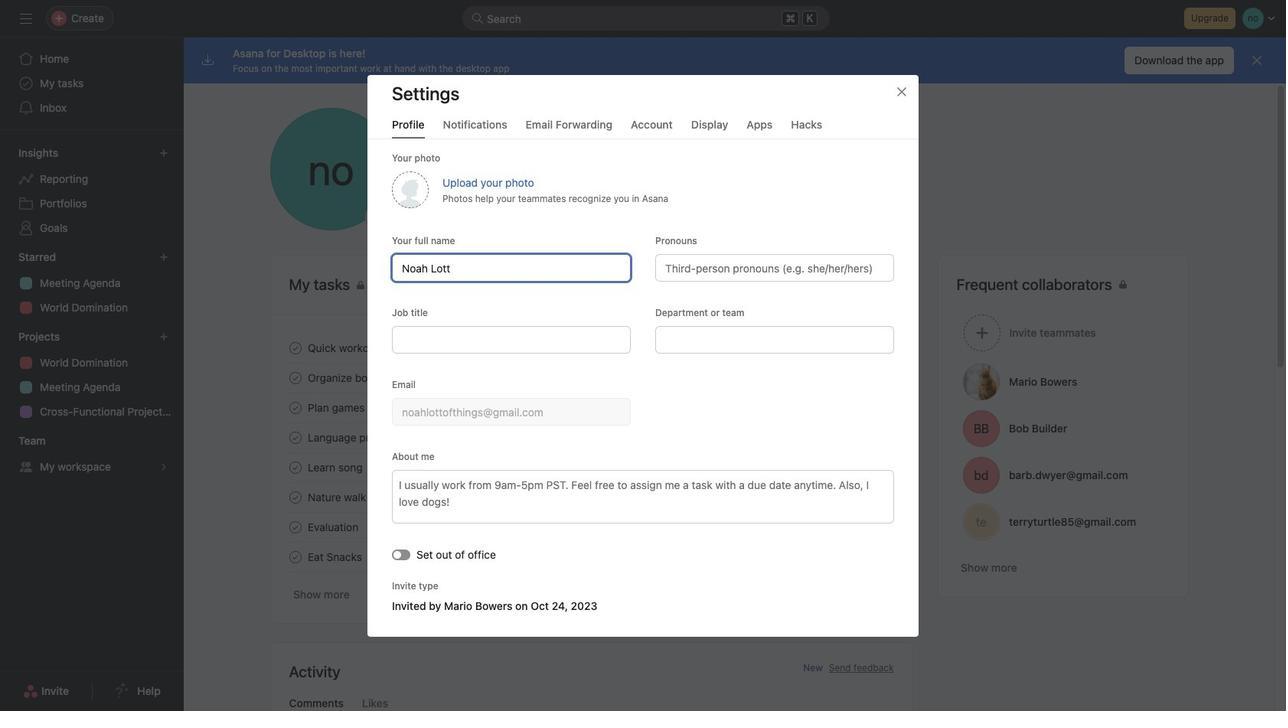 Task type: vqa. For each thing, say whether or not it's contained in the screenshot.
4th Mark complete icon
yes



Task type: locate. For each thing, give the bounding box(es) containing it.
2 mark complete checkbox from the top
[[286, 369, 304, 387]]

teams element
[[0, 427, 184, 482]]

projects element
[[0, 323, 184, 427]]

0 vertical spatial mark complete image
[[286, 369, 304, 387]]

3 mark complete image from the top
[[286, 458, 304, 477]]

5 mark complete image from the top
[[286, 518, 304, 536]]

mark complete image
[[286, 369, 304, 387], [286, 428, 304, 447]]

dismiss image
[[1251, 54, 1263, 67]]

switch
[[392, 549, 410, 560]]

Mark complete checkbox
[[286, 339, 304, 357], [286, 369, 304, 387], [286, 399, 304, 417], [286, 458, 304, 477], [286, 548, 304, 566]]

2 vertical spatial mark complete checkbox
[[286, 518, 304, 536]]

1 vertical spatial mark complete image
[[286, 428, 304, 447]]

hide sidebar image
[[20, 12, 32, 25]]

None text field
[[392, 254, 631, 281], [392, 326, 631, 353], [655, 326, 894, 353], [392, 254, 631, 281], [392, 326, 631, 353], [655, 326, 894, 353]]

None text field
[[392, 398, 631, 425]]

upload new photo image
[[270, 108, 392, 230], [392, 171, 429, 208]]

mark complete image
[[286, 339, 304, 357], [286, 399, 304, 417], [286, 458, 304, 477], [286, 488, 304, 507], [286, 518, 304, 536], [286, 548, 304, 566]]

mark complete image for fourth mark complete option from the bottom
[[286, 369, 304, 387]]

2 mark complete image from the top
[[286, 399, 304, 417]]

1 mark complete image from the top
[[286, 369, 304, 387]]

2 mark complete checkbox from the top
[[286, 488, 304, 507]]

3 mark complete checkbox from the top
[[286, 399, 304, 417]]

Mark complete checkbox
[[286, 428, 304, 447], [286, 488, 304, 507], [286, 518, 304, 536]]

2 mark complete image from the top
[[286, 428, 304, 447]]

1 mark complete checkbox from the top
[[286, 428, 304, 447]]

0 vertical spatial mark complete checkbox
[[286, 428, 304, 447]]

1 vertical spatial mark complete checkbox
[[286, 488, 304, 507]]



Task type: describe. For each thing, give the bounding box(es) containing it.
5 mark complete checkbox from the top
[[286, 548, 304, 566]]

Third-person pronouns (e.g. she/her/hers) text field
[[655, 254, 894, 281]]

1 mark complete checkbox from the top
[[286, 339, 304, 357]]

mark complete image for 1st mark complete checkbox from the top of the page
[[286, 428, 304, 447]]

global element
[[0, 38, 184, 129]]

starred element
[[0, 244, 184, 323]]

close image
[[896, 85, 908, 98]]

1 mark complete image from the top
[[286, 339, 304, 357]]

I usually work from 9am-5pm PST. Feel free to assign me a task with a due date anytime. Also, I love dogs! text field
[[392, 470, 894, 523]]

activity tab list
[[271, 695, 912, 711]]

insights element
[[0, 139, 184, 244]]

prominent image
[[472, 12, 484, 25]]

4 mark complete checkbox from the top
[[286, 458, 304, 477]]

3 mark complete checkbox from the top
[[286, 518, 304, 536]]

4 mark complete image from the top
[[286, 488, 304, 507]]

6 mark complete image from the top
[[286, 548, 304, 566]]



